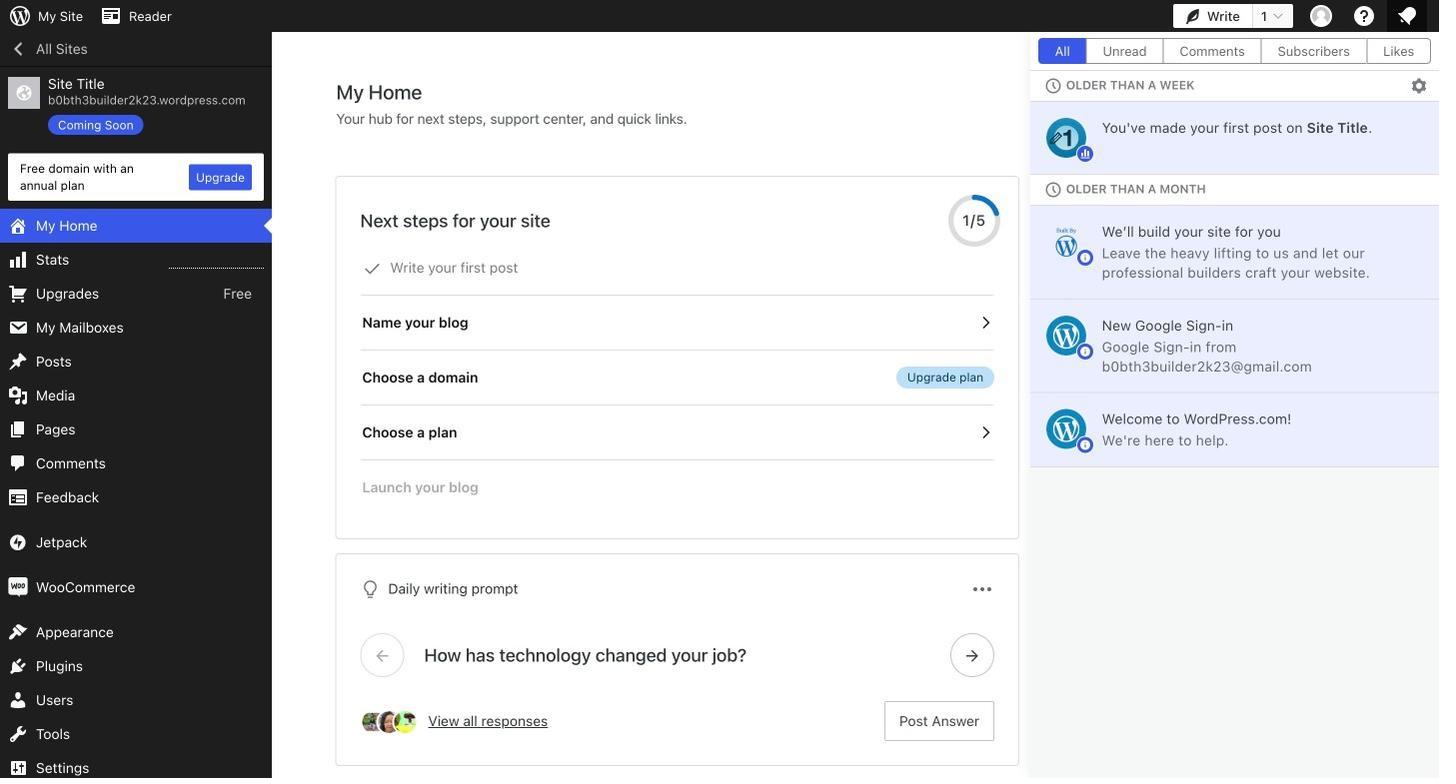Task type: locate. For each thing, give the bounding box(es) containing it.
3 tab from the left
[[1163, 38, 1261, 64]]

task enabled image
[[977, 314, 995, 332], [977, 424, 995, 442]]

answered users image down show previous prompt image
[[376, 710, 402, 736]]

0 vertical spatial task enabled image
[[977, 314, 995, 332]]

1 vertical spatial task enabled image
[[977, 424, 995, 442]]

4 tab from the left
[[1261, 38, 1366, 64]]

2 answered users image from the left
[[376, 710, 402, 736]]

task complete image
[[363, 260, 381, 278]]

1 task enabled image from the top
[[977, 314, 995, 332]]

progress bar
[[949, 195, 1001, 247]]

my profile image
[[1310, 5, 1332, 27]]

launchpad checklist element
[[360, 241, 995, 515]]

manage your notifications image
[[1395, 4, 1419, 28]]

help image
[[1352, 4, 1376, 28]]

1 vertical spatial img image
[[8, 578, 28, 598]]

1 img image from the top
[[8, 533, 28, 553]]

img image
[[8, 533, 28, 553], [8, 578, 28, 598]]

1 tab from the left
[[1038, 38, 1086, 64]]

answered users image
[[360, 710, 386, 736], [376, 710, 402, 736]]

0 vertical spatial img image
[[8, 533, 28, 553]]

open notification settings image
[[1410, 77, 1428, 95]]

answered users image left answered users icon
[[360, 710, 386, 736]]

1 answered users image from the left
[[360, 710, 386, 736]]

main content
[[336, 79, 1376, 779]]

tab
[[1038, 38, 1086, 64], [1086, 38, 1163, 64], [1163, 38, 1261, 64], [1261, 38, 1366, 64], [1366, 38, 1431, 64]]

filter notifications tab list
[[1030, 32, 1439, 70]]



Task type: describe. For each thing, give the bounding box(es) containing it.
2 tab from the left
[[1086, 38, 1163, 64]]

2 task enabled image from the top
[[977, 424, 995, 442]]

answered users image
[[392, 710, 418, 736]]

show next prompt image
[[964, 647, 982, 665]]

toggle menu image
[[971, 578, 995, 602]]

highest hourly views 0 image
[[169, 256, 264, 269]]

show previous prompt image
[[373, 647, 391, 665]]

5 tab from the left
[[1366, 38, 1431, 64]]

2 img image from the top
[[8, 578, 28, 598]]



Task type: vqa. For each thing, say whether or not it's contained in the screenshot.
1st answered users icon from the right
yes



